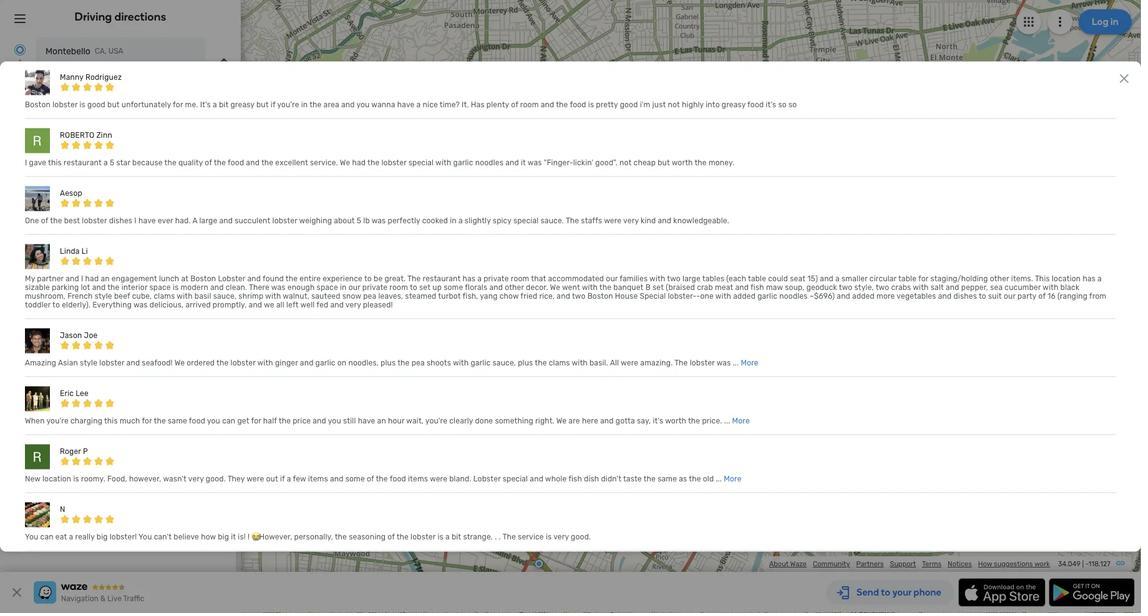 Task type: describe. For each thing, give the bounding box(es) containing it.
very inside the my partner and i had an engagement lunch at boston lobster and found the entire experience to be great. the restaurant has a private room that accommodated our families with two large tables (each table could seat 15) and a smaller circular table for staging/holding other items. this location has a sizable parking lot and the interior space is modern and clean. there was enough space in our private room to set up some florals and other decor.  we went with the banquet b set (braised crab meat and fish maw soup, geoduck two style, two crabs with salt and pepper, sea cucumber with black mushroom, french style beef cube, clams with basil sauce, shrimp with walnut, sauteed snow pea leaves, steamed turbot fish, yang chow fried rice, and two boston house special lobster--one with added garlic noodles ~$696) and added more vegetables and dishes to suit our party of 16 (ranging from toddler to elderly). everything was delicious, arrived promptly, and we all left well fed and very pleased!
[[346, 301, 361, 310]]

support
[[891, 560, 916, 569]]

montebello, ca, usa
[[643, 428, 720, 438]]

about
[[770, 560, 789, 569]]

opening
[[51, 540, 79, 549]]

is inside the my partner and i had an engagement lunch at boston lobster and found the entire experience to be great. the restaurant has a private room that accommodated our families with two large tables (each table could seat 15) and a smaller circular table for staging/holding other items. this location has a sizable parking lot and the interior space is modern and clean. there was enough space in our private room to set up some florals and other decor.  we went with the banquet b set (braised crab meat and fish maw soup, geoduck two style, two crabs with salt and pepper, sea cucumber with black mushroom, french style beef cube, clams with basil sauce, shrimp with walnut, sauteed snow pea leaves, steamed turbot fish, yang chow fried rice, and two boston house special lobster--one with added garlic noodles ~$696) and added more vegetables and dishes to suit our party of 16 (ranging from toddler to elderly). everything was delicious, arrived promptly, and we all left well fed and very pleased!
[[173, 284, 179, 292]]

lobster inside directions to boston lobster seafood restaurant, rosemead
[[85, 494, 112, 503]]

to right toddler
[[52, 301, 60, 310]]

fried
[[521, 292, 538, 301]]

the down when you're charging this much for the same food you can get for half the price and you still have an hour wait, you're clearly done something right.  we are here and gotta say, it's worth the price. ... more at the bottom of the page
[[376, 475, 388, 484]]

current location image
[[12, 42, 27, 57]]

1 added from the left
[[734, 292, 756, 301]]

lobster inside the my partner and i had an engagement lunch at boston lobster and found the entire experience to be great. the restaurant has a private room that accommodated our families with two large tables (each table could seat 15) and a smaller circular table for staging/holding other items. this location has a sizable parking lot and the interior space is modern and clean. there was enough space in our private room to set up some florals and other decor.  we went with the banquet b set (braised crab meat and fish maw soup, geoduck two style, two crabs with salt and pepper, sea cucumber with black mushroom, french style beef cube, clams with basil sauce, shrimp with walnut, sauteed snow pea leaves, steamed turbot fish, yang chow fried rice, and two boston house special lobster--one with added garlic noodles ~$696) and added more vegetables and dishes to suit our party of 16 (ranging from toddler to elderly). everything was delicious, arrived promptly, and we all left well fed and very pleased!
[[218, 275, 246, 284]]

get
[[237, 417, 249, 426]]

open now: 11:30 - 20:40 button
[[37, 170, 150, 181]]

garlic inside the my partner and i had an engagement lunch at boston lobster and found the entire experience to be great. the restaurant has a private room that accommodated our families with two large tables (each table could seat 15) and a smaller circular table for staging/holding other items. this location has a sizable parking lot and the interior space is modern and clean. there was enough space in our private room to set up some florals and other decor.  we went with the banquet b set (braised crab meat and fish maw soup, geoduck two style, two crabs with salt and pepper, sea cucumber with black mushroom, french style beef cube, clams with basil sauce, shrimp with walnut, sauteed snow pea leaves, steamed turbot fish, yang chow fried rice, and two boston house special lobster--one with added garlic noodles ~$696) and added more vegetables and dishes to suit our party of 16 (ranging from toddler to elderly). everything was delicious, arrived promptly, and we all left well fed and very pleased!
[[758, 292, 778, 301]]

of right quality
[[205, 159, 212, 167]]

2 vertical spatial have
[[358, 417, 375, 426]]

room right be
[[390, 284, 408, 292]]

boston lobster seafood restaurant, rosemead driving directions
[[12, 505, 221, 526]]

directions
[[12, 494, 48, 503]]

2 you from the left
[[139, 533, 152, 542]]

a left slightly
[[459, 217, 463, 225]]

food left get
[[189, 417, 205, 426]]

0 horizontal spatial same
[[168, 417, 187, 426]]

that
[[531, 275, 546, 284]]

|
[[1083, 560, 1085, 569]]

n
[[60, 506, 65, 515]]

work
[[1035, 560, 1051, 569]]

the left seasoning
[[335, 533, 347, 542]]

with right one
[[716, 292, 732, 301]]

2 good from the left
[[620, 101, 638, 109]]

open
[[37, 170, 59, 181]]

dishes inside the my partner and i had an engagement lunch at boston lobster and found the entire experience to be great. the restaurant has a private room that accommodated our families with two large tables (each table could seat 15) and a smaller circular table for staging/holding other items. this location has a sizable parking lot and the interior space is modern and clean. there was enough space in our private room to set up some florals and other decor.  we went with the banquet b set (braised crab meat and fish maw soup, geoduck two style, two crabs with salt and pepper, sea cucumber with black mushroom, french style beef cube, clams with basil sauce, shrimp with walnut, sauteed snow pea leaves, steamed turbot fish, yang chow fried rice, and two boston house special lobster--one with added garlic noodles ~$696) and added more vegetables and dishes to suit our party of 16 (ranging from toddler to elderly). everything was delicious, arrived promptly, and we all left well fed and very pleased!
[[954, 292, 978, 301]]

suit
[[989, 292, 1002, 301]]

fish,
[[463, 292, 478, 301]]

2 big from the left
[[218, 533, 229, 542]]

(braised
[[666, 284, 695, 292]]

very right the wasn't
[[188, 475, 204, 484]]

gotta
[[616, 417, 635, 426]]

lobster inside boston lobster seafood restaurant, rosemead address
[[107, 517, 133, 526]]

good".
[[596, 159, 618, 167]]

0 horizontal spatial you're
[[47, 417, 69, 426]]

for right the much
[[142, 417, 152, 426]]

0 vertical spatial ...
[[733, 359, 739, 368]]

1 horizontal spatial directions
[[115, 10, 166, 23]]

and right florals
[[490, 284, 503, 292]]

to inside directions to boston lobster seafood restaurant, rosemead
[[50, 494, 57, 503]]

0 vertical spatial this
[[48, 159, 62, 167]]

0 horizontal spatial restaurant
[[64, 159, 102, 167]]

items.
[[1012, 275, 1034, 284]]

the left area
[[310, 101, 322, 109]]

and left "finger-
[[506, 159, 519, 167]]

clean.
[[226, 284, 247, 292]]

a up open now: 11:30 - 20:40 'button'
[[104, 159, 108, 167]]

8 photos
[[12, 328, 49, 338]]

and down smaller
[[837, 292, 851, 301]]

1 vertical spatial special
[[514, 217, 539, 225]]

1 vertical spatial bit
[[452, 533, 462, 542]]

1 vertical spatial clams
[[549, 359, 570, 368]]

and right 15)
[[821, 275, 834, 284]]

basil
[[195, 292, 211, 301]]

and right rice,
[[557, 292, 571, 301]]

1 horizontal spatial but
[[257, 101, 269, 109]]

2 vertical spatial ...
[[716, 475, 722, 484]]

and up shrimp
[[247, 275, 261, 284]]

fish inside the my partner and i had an engagement lunch at boston lobster and found the entire experience to be great. the restaurant has a private room that accommodated our families with two large tables (each table could seat 15) and a smaller circular table for staging/holding other items. this location has a sizable parking lot and the interior space is modern and clean. there was enough space in our private room to set up some florals and other decor.  we went with the banquet b set (braised crab meat and fish maw soup, geoduck two style, two crabs with salt and pepper, sea cucumber with black mushroom, french style beef cube, clams with basil sauce, shrimp with walnut, sauteed snow pea leaves, steamed turbot fish, yang chow fried rice, and two boston house special lobster--one with added garlic noodles ~$696) and added more vegetables and dishes to suit our party of 16 (ranging from toddler to elderly). everything was delicious, arrived promptly, and we all left well fed and very pleased!
[[751, 284, 765, 292]]

the up the walnut,
[[286, 275, 298, 284]]

wanna
[[372, 101, 396, 109]]

2 vertical spatial more
[[724, 475, 742, 484]]

of right seasoning
[[388, 533, 395, 542]]

0 vertical spatial large
[[199, 217, 217, 225]]

1 items from the left
[[308, 475, 328, 484]]

1 horizontal spatial private
[[484, 275, 509, 284]]

the left quality
[[165, 159, 177, 167]]

were left bland.
[[430, 475, 448, 484]]

0 vertical spatial good.
[[206, 475, 226, 484]]

partners
[[857, 560, 884, 569]]

charging
[[71, 417, 102, 426]]

rosemead inside directions to boston lobster seafood restaurant, rosemead
[[12, 505, 49, 514]]

cube,
[[132, 292, 152, 301]]

and down staging/holding
[[939, 292, 952, 301]]

2 vertical spatial -
[[1086, 560, 1089, 569]]

1 vertical spatial it
[[231, 533, 236, 542]]

usa for montebello
[[108, 47, 123, 56]]

was up price.
[[717, 359, 731, 368]]

and right ginger
[[300, 359, 314, 368]]

restaurant, for boston lobster seafood restaurant, rosemead address
[[166, 517, 206, 526]]

0 vertical spatial special
[[409, 159, 434, 167]]

0 vertical spatial more
[[741, 359, 759, 368]]

2 horizontal spatial you're
[[426, 417, 448, 426]]

bland.
[[450, 475, 472, 484]]

1 vertical spatial fish
[[569, 475, 582, 484]]

1 horizontal spatial you
[[328, 417, 341, 426]]

an inside the my partner and i had an engagement lunch at boston lobster and found the entire experience to be great. the restaurant has a private room that accommodated our families with two large tables (each table could seat 15) and a smaller circular table for staging/holding other items. this location has a sizable parking lot and the interior space is modern and clean. there was enough space in our private room to set up some florals and other decor.  we went with the banquet b set (braised crab meat and fish maw soup, geoduck two style, two crabs with salt and pepper, sea cucumber with black mushroom, french style beef cube, clams with basil sauce, shrimp with walnut, sauteed snow pea leaves, steamed turbot fish, yang chow fried rice, and two boston house special lobster--one with added garlic noodles ~$696) and added more vegetables and dishes to suit our party of 16 (ranging from toddler to elderly). everything was delicious, arrived promptly, and we all left well fed and very pleased!
[[101, 275, 110, 284]]

two up lobster-
[[668, 275, 681, 284]]

and right area
[[341, 101, 355, 109]]

2 horizontal spatial have
[[398, 101, 415, 109]]

of down review summary
[[41, 217, 48, 225]]

excellent
[[276, 159, 308, 167]]

1 horizontal spatial this
[[104, 417, 118, 426]]

very right the service
[[554, 533, 569, 542]]

x image
[[1117, 71, 1132, 86]]

fed
[[317, 301, 329, 310]]

4388
[[81, 145, 103, 156]]

1 vertical spatial it's
[[653, 417, 664, 426]]

and right lot
[[92, 284, 106, 292]]

call image
[[12, 143, 27, 158]]

2 horizontal spatial i
[[134, 217, 137, 225]]

hour
[[388, 417, 405, 426]]

1 . from the left
[[495, 533, 497, 542]]

roberto zinn
[[60, 131, 112, 140]]

room right the plenty
[[521, 101, 539, 109]]

basil.
[[590, 359, 609, 368]]

2 horizontal spatial but
[[658, 159, 670, 167]]

1 you from the left
[[25, 533, 38, 542]]

waze
[[791, 560, 807, 569]]

modern
[[181, 284, 208, 292]]

two right style, at right
[[876, 284, 890, 292]]

boston up basil
[[191, 275, 216, 284]]

sauce, inside the my partner and i had an engagement lunch at boston lobster and found the entire experience to be great. the restaurant has a private room that accommodated our families with two large tables (each table could seat 15) and a smaller circular table for staging/holding other items. this location has a sizable parking lot and the interior space is modern and clean. there was enough space in our private room to set up some florals and other decor.  we went with the banquet b set (braised crab meat and fish maw soup, geoduck two style, two crabs with salt and pepper, sea cucumber with black mushroom, french style beef cube, clams with basil sauce, shrimp with walnut, sauteed snow pea leaves, steamed turbot fish, yang chow fried rice, and two boston house special lobster--one with added garlic noodles ~$696) and added more vegetables and dishes to suit our party of 16 (ranging from toddler to elderly). everything was delicious, arrived promptly, and we all left well fed and very pleased!
[[213, 292, 237, 301]]

were right all
[[621, 359, 639, 368]]

1 horizontal spatial can
[[222, 417, 236, 426]]

1 horizontal spatial had
[[352, 159, 366, 167]]

1 horizontal spatial same
[[658, 475, 677, 484]]

0 horizontal spatial you
[[207, 417, 220, 426]]

a left smaller
[[836, 275, 840, 284]]

0 horizontal spatial other
[[505, 284, 524, 292]]

the left pretty
[[556, 101, 568, 109]]

amazing
[[25, 359, 56, 368]]

they
[[228, 475, 245, 484]]

my partner and i had an engagement lunch at boston lobster and found the entire experience to be great. the restaurant has a private room that accommodated our families with two large tables (each table could seat 15) and a smaller circular table for staging/holding other items. this location has a sizable parking lot and the interior space is modern and clean. there was enough space in our private room to set up some florals and other decor.  we went with the banquet b set (braised crab meat and fish maw soup, geoduck two style, two crabs with salt and pepper, sea cucumber with black mushroom, french style beef cube, clams with basil sauce, shrimp with walnut, sauteed snow pea leaves, steamed turbot fish, yang chow fried rice, and two boston house special lobster--one with added garlic noodles ~$696) and added more vegetables and dishes to suit our party of 16 (ranging from toddler to elderly). everything was delicious, arrived promptly, and we all left well fed and very pleased!
[[25, 275, 1107, 310]]

2 horizontal spatial in
[[450, 217, 457, 225]]

french
[[68, 292, 93, 301]]

were right staffs
[[604, 217, 622, 225]]

very left kind
[[624, 217, 639, 225]]

pretty
[[596, 101, 618, 109]]

pepper,
[[962, 284, 989, 292]]

boston inside boston lobster seafood restaurant, rosemead opening hours
[[85, 529, 110, 537]]

and right few
[[330, 475, 344, 484]]

the up montebello, ca, usa
[[689, 417, 701, 426]]

boston inside boston lobster seafood restaurant, rosemead address
[[80, 517, 105, 526]]

about waze link
[[770, 560, 807, 569]]

toddler
[[25, 301, 51, 310]]

it.
[[462, 101, 469, 109]]

rice,
[[540, 292, 555, 301]]

notices
[[948, 560, 972, 569]]

the down summary
[[50, 217, 62, 225]]

118.127
[[1089, 560, 1111, 569]]

food left pretty
[[570, 101, 587, 109]]

and left the we
[[249, 301, 262, 310]]

crabs
[[892, 284, 912, 292]]

0 horizontal spatial in
[[301, 101, 308, 109]]

0 horizontal spatial some
[[346, 475, 365, 484]]

dish
[[584, 475, 600, 484]]

seafood for boston lobster seafood restaurant, rosemead address
[[135, 517, 164, 526]]

a up from
[[1098, 275, 1103, 284]]

and left clean.
[[210, 284, 224, 292]]

roomy.
[[81, 475, 105, 484]]

0 horizontal spatial location
[[42, 475, 71, 484]]

two left style, at right
[[840, 284, 853, 292]]

0 horizontal spatial our
[[349, 284, 361, 292]]

sea
[[991, 284, 1003, 292]]

noodles inside the my partner and i had an engagement lunch at boston lobster and found the entire experience to be great. the restaurant has a private room that accommodated our families with two large tables (each table could seat 15) and a smaller circular table for staging/holding other items. this location has a sizable parking lot and the interior space is modern and clean. there was enough space in our private room to set up some florals and other decor.  we went with the banquet b set (braised crab meat and fish maw soup, geoduck two style, two crabs with salt and pepper, sea cucumber with black mushroom, french style beef cube, clams with basil sauce, shrimp with walnut, sauteed snow pea leaves, steamed turbot fish, yang chow fried rice, and two boston house special lobster--one with added garlic noodles ~$696) and added more vegetables and dishes to suit our party of 16 (ranging from toddler to elderly). everything was delicious, arrived promptly, and we all left well fed and very pleased!
[[780, 292, 808, 301]]

the left the service
[[503, 533, 516, 542]]

the up everything
[[107, 284, 120, 292]]

boston lobster seafood restaurant, rosemead driving directions link
[[12, 505, 221, 526]]

"finger-
[[544, 159, 574, 167]]

and right fed
[[330, 301, 344, 310]]

1 vertical spatial 5
[[357, 217, 362, 225]]

and right 'meat'
[[736, 284, 749, 292]]

the right quality
[[214, 159, 226, 167]]

to right great.
[[410, 284, 418, 292]]

seat
[[790, 275, 806, 284]]

1 greasy from the left
[[231, 101, 255, 109]]

1 has from the left
[[463, 275, 476, 284]]

1 vertical spatial an
[[377, 417, 386, 426]]

there
[[249, 284, 270, 292]]

1 vertical spatial style
[[80, 359, 97, 368]]

amazing asian style lobster and seafood! we ordered the lobster with ginger and garlic on noodles, plus the pea shoots with garlic sauce, plus the clams with basil. all were amazing. the lobster was ... more
[[25, 359, 759, 368]]

0 horizontal spatial i
[[25, 159, 27, 167]]

are
[[569, 417, 580, 426]]

soup,
[[786, 284, 805, 292]]

rosemead for boston lobster seafood restaurant, rosemead driving directions
[[184, 505, 221, 514]]

the right half
[[279, 417, 291, 426]]

some inside the my partner and i had an engagement lunch at boston lobster and found the entire experience to be great. the restaurant has a private room that accommodated our families with two large tables (each table could seat 15) and a smaller circular table for staging/holding other items. this location has a sizable parking lot and the interior space is modern and clean. there was enough space in our private room to set up some florals and other decor.  we went with the banquet b set (braised crab meat and fish maw soup, geoduck two style, two crabs with salt and pepper, sea cucumber with black mushroom, french style beef cube, clams with basil sauce, shrimp with walnut, sauteed snow pea leaves, steamed turbot fish, yang chow fried rice, and two boston house special lobster--one with added garlic noodles ~$696) and added more vegetables and dishes to suit our party of 16 (ranging from toddler to elderly). everything was delicious, arrived promptly, and we all left well fed and very pleased!
[[444, 284, 463, 292]]

community
[[813, 560, 851, 569]]

seafood for boston lobster seafood restaurant, rosemead opening hours
[[140, 529, 169, 537]]

something
[[495, 417, 534, 426]]

the right 'amazing.' at the bottom right
[[675, 359, 688, 368]]

sizable
[[25, 284, 50, 292]]

is left strange. at the bottom left
[[438, 533, 444, 542]]

seafood!
[[142, 359, 173, 368]]

circular
[[870, 275, 897, 284]]

0 vertical spatial it's
[[766, 101, 777, 109]]

1 so from the left
[[779, 101, 787, 109]]

a left strange. at the bottom left
[[446, 533, 450, 542]]

0 vertical spatial noodles
[[475, 159, 504, 167]]

nice
[[423, 101, 438, 109]]

and left lot
[[66, 275, 79, 284]]

style inside the my partner and i had an engagement lunch at boston lobster and found the entire experience to be great. the restaurant has a private room that accommodated our families with two large tables (each table could seat 15) and a smaller circular table for staging/holding other items. this location has a sizable parking lot and the interior space is modern and clean. there was enough space in our private room to set up some florals and other decor.  we went with the banquet b set (braised crab meat and fish maw soup, geoduck two style, two crabs with salt and pepper, sea cucumber with black mushroom, french style beef cube, clams with basil sauce, shrimp with walnut, sauteed snow pea leaves, steamed turbot fish, yang chow fried rice, and two boston house special lobster--one with added garlic noodles ~$696) and added more vegetables and dishes to suit our party of 16 (ranging from toddler to elderly). everything was delicious, arrived promptly, and we all left well fed and very pleased!
[[95, 292, 112, 301]]

was up all at left
[[271, 284, 286, 292]]

2 horizontal spatial you
[[357, 101, 370, 109]]

food,
[[107, 475, 127, 484]]

image 1 of boston lobster seafood restaurant, rosemead image
[[12, 346, 63, 397]]

we
[[264, 301, 274, 310]]

boston lobster seafood restaurant, rosemead address link
[[12, 517, 206, 537]]

0 horizontal spatial 5
[[110, 159, 114, 167]]

with left basil.
[[572, 359, 588, 368]]

link image
[[1116, 559, 1126, 569]]

2 vertical spatial special
[[503, 475, 528, 484]]

the right ordered
[[217, 359, 229, 368]]

and right price
[[313, 417, 326, 426]]

geoduck
[[807, 284, 838, 292]]

didn't
[[601, 475, 622, 484]]

and left seafood!
[[126, 359, 140, 368]]

with down at
[[177, 292, 193, 301]]

1 vertical spatial good.
[[571, 533, 591, 542]]

1 horizontal spatial you're
[[277, 101, 299, 109]]

were left out
[[247, 475, 264, 484]]

shrimp
[[239, 292, 264, 301]]

0 vertical spatial if
[[271, 101, 276, 109]]

boston lobster seafood restaurant button
[[36, 69, 205, 94]]

all
[[276, 301, 285, 310]]

for right get
[[251, 417, 261, 426]]

1 horizontal spatial it
[[521, 159, 526, 167]]

service.
[[310, 159, 338, 167]]

driving
[[12, 517, 37, 526]]

sauce.
[[541, 217, 564, 225]]

2 items from the left
[[408, 475, 428, 484]]

2 greasy from the left
[[722, 101, 746, 109]]

new
[[25, 475, 40, 484]]

location inside the my partner and i had an engagement lunch at boston lobster and found the entire experience to be great. the restaurant has a private room that accommodated our families with two large tables (each table could seat 15) and a smaller circular table for staging/holding other items. this location has a sizable parking lot and the interior space is modern and clean. there was enough space in our private room to set up some florals and other decor.  we went with the banquet b set (braised crab meat and fish maw soup, geoduck two style, two crabs with salt and pepper, sea cucumber with black mushroom, french style beef cube, clams with basil sauce, shrimp with walnut, sauteed snow pea leaves, steamed turbot fish, yang chow fried rice, and two boston house special lobster--one with added garlic noodles ~$696) and added more vegetables and dishes to suit our party of 16 (ranging from toddler to elderly). everything was delicious, arrived promptly, and we all left well fed and very pleased!
[[1053, 275, 1081, 284]]

0 horizontal spatial -
[[105, 170, 109, 181]]

a up fish,
[[478, 275, 482, 284]]

lobster inside button
[[77, 77, 108, 87]]

boston inside boston lobster seafood restaurant button
[[46, 77, 75, 87]]

price.
[[703, 417, 723, 426]]

for left me.
[[173, 101, 183, 109]]

2 space from the left
[[317, 284, 338, 292]]

food right quality
[[228, 159, 244, 167]]

garlic right shoots on the bottom left of page
[[471, 359, 491, 368]]

here
[[582, 417, 599, 426]]

0 vertical spatial dishes
[[109, 217, 132, 225]]

lobster!
[[110, 533, 137, 542]]

the left shoots on the bottom left of page
[[398, 359, 410, 368]]

lobster inside boston lobster seafood restaurant, rosemead opening hours
[[112, 529, 138, 537]]

linda
[[60, 247, 80, 256]]

image 5 of boston lobster seafood restaurant, rosemead image
[[12, 400, 63, 450]]

cucumber
[[1005, 284, 1042, 292]]

1 vertical spatial more
[[733, 417, 750, 426]]

jason joe
[[60, 332, 98, 340]]

0 horizontal spatial but
[[107, 101, 120, 109]]

with down found
[[265, 292, 281, 301]]

1 horizontal spatial our
[[606, 275, 618, 284]]

with down the time?
[[436, 159, 452, 167]]

x image
[[9, 586, 24, 601]]

2 table from the left
[[899, 275, 917, 284]]

and left succulent on the top of page
[[219, 217, 233, 225]]

star
[[116, 159, 130, 167]]

was right lb
[[372, 217, 386, 225]]

1 horizontal spatial not
[[668, 101, 680, 109]]

chow
[[500, 292, 519, 301]]

usa for montebello,
[[703, 428, 720, 438]]

the right the service.
[[368, 159, 380, 167]]

1 horizontal spatial other
[[991, 275, 1010, 284]]

driving directions
[[75, 10, 166, 23]]

clock image
[[12, 168, 27, 183]]

with up 'special'
[[650, 275, 666, 284]]

was left "finger-
[[528, 159, 542, 167]]



Task type: locate. For each thing, give the bounding box(es) containing it.
and right salt
[[946, 284, 960, 292]]

sauce, up something
[[493, 359, 516, 368]]

clams
[[154, 292, 175, 301], [549, 359, 570, 368]]

wasn't
[[163, 475, 187, 484]]

vegetables
[[897, 292, 937, 301]]

boston up the address at the left of the page
[[56, 505, 81, 514]]

same
[[168, 417, 187, 426], [658, 475, 677, 484]]

2 set from the left
[[653, 284, 664, 292]]

ca, inside montebello ca, usa
[[95, 47, 107, 56]]

-
[[105, 170, 109, 181], [697, 292, 701, 301], [1086, 560, 1089, 569]]

seafood inside boston lobster seafood restaurant, rosemead driving directions
[[111, 505, 140, 514]]

has
[[471, 101, 485, 109]]

a right it's
[[213, 101, 217, 109]]

1 vertical spatial -
[[697, 292, 701, 301]]

linda li
[[60, 247, 88, 256]]

i left the gave
[[25, 159, 27, 167]]

restaurant up open now: 11:30 - 20:40
[[64, 159, 102, 167]]

search
[[61, 476, 88, 487]]

with right shoots on the bottom left of page
[[453, 359, 469, 368]]

1 horizontal spatial usa
[[703, 428, 720, 438]]

items right few
[[308, 475, 328, 484]]

food right into
[[748, 101, 764, 109]]

new location is roomy. food, however, wasn't very good. they were out if a few items and some of the food items were bland. lobster special and whole fish dish didn't taste the same as the old ... more
[[25, 475, 742, 484]]

navigation & live traffic
[[61, 595, 144, 604]]

the left house
[[600, 284, 612, 292]]

- right "(braised"
[[697, 292, 701, 301]]

address
[[51, 529, 79, 537]]

it's up montebello,
[[653, 417, 664, 426]]

0 horizontal spatial ca,
[[95, 47, 107, 56]]

decor.
[[526, 284, 549, 292]]

image 6 of boston lobster seafood restaurant, rosemead image
[[66, 400, 117, 450]]

seafood up can't at the bottom left of page
[[135, 517, 164, 526]]

1 vertical spatial if
[[280, 475, 285, 484]]

ca, for montebello,
[[689, 428, 701, 438]]

this left the much
[[104, 417, 118, 426]]

we left are
[[557, 417, 567, 426]]

and
[[341, 101, 355, 109], [541, 101, 555, 109], [246, 159, 260, 167], [506, 159, 519, 167], [219, 217, 233, 225], [658, 217, 672, 225], [66, 275, 79, 284], [247, 275, 261, 284], [821, 275, 834, 284], [92, 284, 106, 292], [210, 284, 224, 292], [490, 284, 503, 292], [736, 284, 749, 292], [946, 284, 960, 292], [557, 292, 571, 301], [837, 292, 851, 301], [939, 292, 952, 301], [249, 301, 262, 310], [330, 301, 344, 310], [126, 359, 140, 368], [300, 359, 314, 368], [313, 417, 326, 426], [601, 417, 614, 426], [330, 475, 344, 484], [530, 475, 544, 484]]

be
[[374, 275, 383, 284]]

but down boston lobster seafood restaurant
[[107, 101, 120, 109]]

restaurant inside the my partner and i had an engagement lunch at boston lobster and found the entire experience to be great. the restaurant has a private room that accommodated our families with two large tables (each table could seat 15) and a smaller circular table for staging/holding other items. this location has a sizable parking lot and the interior space is modern and clean. there was enough space in our private room to set up some florals and other decor.  we went with the banquet b set (braised crab meat and fish maw soup, geoduck two style, two crabs with salt and pepper, sea cucumber with black mushroom, french style beef cube, clams with basil sauce, shrimp with walnut, sauteed snow pea leaves, steamed turbot fish, yang chow fried rice, and two boston house special lobster--one with added garlic noodles ~$696) and added more vegetables and dishes to suit our party of 16 (ranging from toddler to elderly). everything was delicious, arrived promptly, and we all left well fed and very pleased!
[[423, 275, 461, 284]]

crab
[[697, 284, 713, 292]]

1 vertical spatial not
[[620, 159, 632, 167]]

steamed
[[405, 292, 437, 301]]

it's
[[200, 101, 211, 109]]

room left that
[[511, 275, 530, 284]]

eric lee
[[60, 390, 89, 398]]

0 vertical spatial worth
[[672, 159, 693, 167]]

restaurant
[[64, 159, 102, 167], [423, 275, 461, 284]]

but
[[107, 101, 120, 109], [257, 101, 269, 109], [658, 159, 670, 167]]

image 4 of boston lobster seafood restaurant, rosemead image
[[173, 346, 223, 397]]

li
[[82, 247, 88, 256]]

the left staffs
[[566, 217, 579, 225]]

restaurant
[[146, 77, 191, 87]]

0 vertical spatial same
[[168, 417, 187, 426]]

2 horizontal spatial -
[[1086, 560, 1089, 569]]

0 vertical spatial 5
[[110, 159, 114, 167]]

restaurant, for boston lobster seafood restaurant, rosemead driving directions
[[141, 505, 182, 514]]

boston inside boston lobster seafood restaurant, rosemead driving directions
[[56, 505, 81, 514]]

0 vertical spatial bit
[[219, 101, 229, 109]]

highly
[[682, 101, 704, 109]]

0 horizontal spatial good
[[87, 101, 105, 109]]

fish
[[751, 284, 765, 292], [569, 475, 582, 484]]

1 horizontal spatial plus
[[518, 359, 533, 368]]

few
[[293, 475, 306, 484]]

notices link
[[948, 560, 972, 569]]

style right asian
[[80, 359, 97, 368]]

of left 16 at the right
[[1039, 292, 1046, 301]]

0 horizontal spatial sauce,
[[213, 292, 237, 301]]

you
[[357, 101, 370, 109], [207, 417, 220, 426], [328, 417, 341, 426]]

bit
[[219, 101, 229, 109], [452, 533, 462, 542]]

personally,
[[294, 533, 333, 542]]

went
[[562, 284, 580, 292]]

in right the entire at left top
[[340, 284, 347, 292]]

just
[[653, 101, 666, 109]]

1 horizontal spatial ...
[[725, 417, 731, 426]]

large up lobster-
[[683, 275, 701, 284]]

0 horizontal spatial usa
[[108, 47, 123, 56]]

usa
[[108, 47, 123, 56], [703, 428, 720, 438]]

can left eat
[[40, 533, 54, 542]]

had inside the my partner and i had an engagement lunch at boston lobster and found the entire experience to be great. the restaurant has a private room that accommodated our families with two large tables (each table could seat 15) and a smaller circular table for staging/holding other items. this location has a sizable parking lot and the interior space is modern and clean. there was enough space in our private room to set up some florals and other decor.  we went with the banquet b set (braised crab meat and fish maw soup, geoduck two style, two crabs with salt and pepper, sea cucumber with black mushroom, french style beef cube, clams with basil sauce, shrimp with walnut, sauteed snow pea leaves, steamed turbot fish, yang chow fried rice, and two boston house special lobster--one with added garlic noodles ~$696) and added more vegetables and dishes to suit our party of 16 (ranging from toddler to elderly). everything was delicious, arrived promptly, and we all left well fed and very pleased!
[[85, 275, 99, 284]]

0 horizontal spatial dishes
[[109, 217, 132, 225]]

montebello
[[46, 46, 90, 56]]

this
[[1036, 275, 1051, 284]]

1 plus from the left
[[381, 359, 396, 368]]

0 horizontal spatial pea
[[363, 292, 377, 301]]

location image
[[12, 74, 27, 89]]

space up fed
[[317, 284, 338, 292]]

0 horizontal spatial can
[[40, 533, 54, 542]]

a left few
[[287, 475, 291, 484]]

0 horizontal spatial ...
[[716, 475, 722, 484]]

1 vertical spatial worth
[[666, 417, 687, 426]]

and left excellent
[[246, 159, 260, 167]]

1 vertical spatial pea
[[412, 359, 425, 368]]

style
[[95, 292, 112, 301], [80, 359, 97, 368]]

p
[[83, 448, 88, 456]]

it left "finger-
[[521, 159, 526, 167]]

now:
[[61, 170, 80, 181]]

1 horizontal spatial ca,
[[689, 428, 701, 438]]

0 vertical spatial i
[[25, 159, 27, 167]]

image 8 of boston lobster seafood restaurant, rosemead image
[[173, 400, 223, 450]]

1 vertical spatial this
[[104, 417, 118, 426]]

(each
[[727, 275, 747, 284]]

1 vertical spatial directions
[[38, 517, 73, 526]]

0 vertical spatial it
[[521, 159, 526, 167]]

1 horizontal spatial has
[[1083, 275, 1096, 284]]

our left be
[[349, 284, 361, 292]]

the right the much
[[154, 417, 166, 426]]

restaurant, for boston lobster seafood restaurant, rosemead opening hours
[[171, 529, 212, 537]]

0 horizontal spatial this
[[48, 159, 62, 167]]

meat
[[715, 284, 734, 292]]

1 vertical spatial large
[[683, 275, 701, 284]]

suggestions
[[995, 560, 1034, 569]]

1 horizontal spatial have
[[358, 417, 375, 426]]

partner
[[37, 275, 64, 284]]

restaurant, inside boston lobster seafood restaurant, rosemead address
[[166, 517, 206, 526]]

salt
[[931, 284, 944, 292]]

succulent
[[235, 217, 271, 225]]

boston left house
[[588, 292, 614, 301]]

the left excellent
[[261, 159, 274, 167]]

restaurant, inside boston lobster seafood restaurant, rosemead driving directions
[[141, 505, 182, 514]]

20:40
[[112, 170, 135, 181]]

on
[[338, 359, 347, 368]]

lb
[[364, 217, 370, 225]]

boston up really
[[80, 517, 105, 526]]

1 horizontal spatial some
[[444, 284, 463, 292]]

worth up montebello, ca, usa
[[666, 417, 687, 426]]

0 horizontal spatial have
[[139, 217, 156, 225]]

0 vertical spatial not
[[668, 101, 680, 109]]

usa inside montebello ca, usa
[[108, 47, 123, 56]]

restaurant, inside directions to boston lobster seafood restaurant, rosemead
[[144, 494, 185, 503]]

boston lobster seafood restaurant
[[46, 77, 191, 87]]

other left decor.
[[505, 284, 524, 292]]

0 vertical spatial in
[[301, 101, 308, 109]]

0 vertical spatial sauce,
[[213, 292, 237, 301]]

you left get
[[207, 417, 220, 426]]

i
[[25, 159, 27, 167], [134, 217, 137, 225], [81, 275, 83, 284]]

hours
[[81, 540, 101, 549]]

seafood inside boston lobster seafood restaurant, rosemead address
[[135, 517, 164, 526]]

0 horizontal spatial fish
[[569, 475, 582, 484]]

this up open
[[48, 159, 62, 167]]

community link
[[813, 560, 851, 569]]

set left up on the top left of page
[[420, 284, 431, 292]]

1 vertical spatial had
[[85, 275, 99, 284]]

1 vertical spatial have
[[139, 217, 156, 225]]

clams left basil.
[[549, 359, 570, 368]]

lobster
[[77, 77, 108, 87], [218, 275, 246, 284], [474, 475, 501, 484], [85, 494, 112, 503], [82, 505, 109, 514], [107, 517, 133, 526], [112, 529, 138, 537]]

with left salt
[[914, 284, 929, 292]]

0 vertical spatial fish
[[751, 284, 765, 292]]

1 horizontal spatial .
[[499, 533, 501, 542]]

usa up rodriguez
[[108, 47, 123, 56]]

2 horizontal spatial ...
[[733, 359, 739, 368]]

image 2 of boston lobster seafood restaurant, rosemead image
[[66, 346, 117, 397]]

ca, for montebello
[[95, 47, 107, 56]]

you're right when
[[47, 417, 69, 426]]

of inside the my partner and i had an engagement lunch at boston lobster and found the entire experience to be great. the restaurant has a private room that accommodated our families with two large tables (each table could seat 15) and a smaller circular table for staging/holding other items. this location has a sizable parking lot and the interior space is modern and clean. there was enough space in our private room to set up some florals and other decor.  we went with the banquet b set (braised crab meat and fish maw soup, geoduck two style, two crabs with salt and pepper, sea cucumber with black mushroom, french style beef cube, clams with basil sauce, shrimp with walnut, sauteed snow pea leaves, steamed turbot fish, yang chow fried rice, and two boston house special lobster--one with added garlic noodles ~$696) and added more vegetables and dishes to suit our party of 16 (ranging from toddler to elderly). everything was delicious, arrived promptly, and we all left well fed and very pleased!
[[1039, 292, 1046, 301]]

with left black
[[1043, 284, 1059, 292]]

well
[[301, 301, 315, 310]]

the left money.
[[695, 159, 707, 167]]

added down smaller
[[853, 292, 875, 301]]

i inside the my partner and i had an engagement lunch at boston lobster and found the entire experience to be great. the restaurant has a private room that accommodated our families with two large tables (each table could seat 15) and a smaller circular table for staging/holding other items. this location has a sizable parking lot and the interior space is modern and clean. there was enough space in our private room to set up some florals and other decor.  we went with the banquet b set (braised crab meat and fish maw soup, geoduck two style, two crabs with salt and pepper, sea cucumber with black mushroom, french style beef cube, clams with basil sauce, shrimp with walnut, sauteed snow pea leaves, steamed turbot fish, yang chow fried rice, and two boston house special lobster--one with added garlic noodles ~$696) and added more vegetables and dishes to suit our party of 16 (ranging from toddler to elderly). everything was delicious, arrived promptly, and we all left well fed and very pleased!
[[81, 275, 83, 284]]

we
[[340, 159, 350, 167], [550, 284, 561, 292], [175, 359, 185, 368], [557, 417, 567, 426]]

1 horizontal spatial good
[[620, 101, 638, 109]]

and right the plenty
[[541, 101, 555, 109]]

1 good from the left
[[87, 101, 105, 109]]

5 left lb
[[357, 217, 362, 225]]

0 horizontal spatial bit
[[219, 101, 229, 109]]

clams inside the my partner and i had an engagement lunch at boston lobster and found the entire experience to be great. the restaurant has a private room that accommodated our families with two large tables (each table could seat 15) and a smaller circular table for staging/holding other items. this location has a sizable parking lot and the interior space is modern and clean. there was enough space in our private room to set up some florals and other decor.  we went with the banquet b set (braised crab meat and fish maw soup, geoduck two style, two crabs with salt and pepper, sea cucumber with black mushroom, french style beef cube, clams with basil sauce, shrimp with walnut, sauteed snow pea leaves, steamed turbot fish, yang chow fried rice, and two boston house special lobster--one with added garlic noodles ~$696) and added more vegetables and dishes to suit our party of 16 (ranging from toddler to elderly). everything was delicious, arrived promptly, and we all left well fed and very pleased!
[[154, 292, 175, 301]]

montebello,
[[643, 428, 687, 438]]

1 horizontal spatial added
[[853, 292, 875, 301]]

seafood
[[110, 77, 143, 87], [114, 494, 143, 503], [111, 505, 140, 514], [135, 517, 164, 526], [140, 529, 169, 537]]

out
[[266, 475, 278, 484]]

private up pleased!
[[363, 284, 388, 292]]

for left food,
[[90, 476, 102, 487]]

usa down price.
[[703, 428, 720, 438]]

1 horizontal spatial in
[[340, 284, 347, 292]]

rosemead for boston lobster seafood restaurant, rosemead opening hours
[[12, 540, 49, 549]]

terms link
[[923, 560, 942, 569]]

seafood inside boston lobster seafood restaurant, rosemead opening hours
[[140, 529, 169, 537]]

we inside the my partner and i had an engagement lunch at boston lobster and found the entire experience to be great. the restaurant has a private room that accommodated our families with two large tables (each table could seat 15) and a smaller circular table for staging/holding other items. this location has a sizable parking lot and the interior space is modern and clean. there was enough space in our private room to set up some florals and other decor.  we went with the banquet b set (braised crab meat and fish maw soup, geoduck two style, two crabs with salt and pepper, sea cucumber with black mushroom, french style beef cube, clams with basil sauce, shrimp with walnut, sauteed snow pea leaves, steamed turbot fish, yang chow fried rice, and two boston house special lobster--one with added garlic noodles ~$696) and added more vegetables and dishes to suit our party of 16 (ranging from toddler to elderly). everything was delicious, arrived promptly, and we all left well fed and very pleased!
[[550, 284, 561, 292]]

0 horizontal spatial space
[[150, 284, 171, 292]]

1 horizontal spatial clams
[[549, 359, 570, 368]]

1 horizontal spatial greasy
[[722, 101, 746, 109]]

pea left shoots on the bottom left of page
[[412, 359, 425, 368]]

with right went
[[582, 284, 598, 292]]

space up delicious,
[[150, 284, 171, 292]]

some right few
[[346, 475, 365, 484]]

big
[[97, 533, 108, 542], [218, 533, 229, 542]]

with left ginger
[[258, 359, 273, 368]]

0 vertical spatial usa
[[108, 47, 123, 56]]

chevron down image
[[135, 171, 150, 181]]

i gave this restaurant a 5 star because the quality of the food and the excellent service. we had the lobster special with garlic noodles and it was "finger-lickin' good". not cheap but worth the money.
[[25, 159, 735, 167]]

in inside the my partner and i had an engagement lunch at boston lobster and found the entire experience to be great. the restaurant has a private room that accommodated our families with two large tables (each table could seat 15) and a smaller circular table for staging/holding other items. this location has a sizable parking lot and the interior space is modern and clean. there was enough space in our private room to set up some florals and other decor.  we went with the banquet b set (braised crab meat and fish maw soup, geoduck two style, two crabs with salt and pepper, sea cucumber with black mushroom, french style beef cube, clams with basil sauce, shrimp with walnut, sauteed snow pea leaves, steamed turbot fish, yang chow fried rice, and two boston house special lobster--one with added garlic noodles ~$696) and added more vegetables and dishes to suit our party of 16 (ranging from toddler to elderly). everything was delicious, arrived promptly, and we all left well fed and very pleased!
[[340, 284, 347, 292]]

to left be
[[365, 275, 372, 284]]

seafood for boston lobster seafood restaurant
[[110, 77, 143, 87]]

0 vertical spatial clams
[[154, 292, 175, 301]]

a
[[193, 217, 197, 225]]

had.
[[175, 217, 191, 225]]

is left at
[[173, 284, 179, 292]]

garlic down it.
[[454, 159, 474, 167]]

1 horizontal spatial pea
[[412, 359, 425, 368]]

about waze community partners support terms notices how suggestions work
[[770, 560, 1051, 569]]

is right the service
[[546, 533, 552, 542]]

good left i'm
[[620, 101, 638, 109]]

unfortunately
[[122, 101, 171, 109]]

the left basil.
[[535, 359, 547, 368]]

the inside the my partner and i had an engagement lunch at boston lobster and found the entire experience to be great. the restaurant has a private room that accommodated our families with two large tables (each table could seat 15) and a smaller circular table for staging/holding other items. this location has a sizable parking lot and the interior space is modern and clean. there was enough space in our private room to set up some florals and other decor.  we went with the banquet b set (braised crab meat and fish maw soup, geoduck two style, two crabs with salt and pepper, sea cucumber with black mushroom, french style beef cube, clams with basil sauce, shrimp with walnut, sauteed snow pea leaves, steamed turbot fish, yang chow fried rice, and two boston house special lobster--one with added garlic noodles ~$696) and added more vegetables and dishes to suit our party of 16 (ranging from toddler to elderly). everything was delicious, arrived promptly, and we all left well fed and very pleased!
[[408, 275, 421, 284]]

0 vertical spatial pea
[[363, 292, 377, 301]]

plenty
[[487, 101, 509, 109]]

1 vertical spatial ...
[[725, 417, 731, 426]]

- inside the my partner and i had an engagement lunch at boston lobster and found the entire experience to be great. the restaurant has a private room that accommodated our families with two large tables (each table could seat 15) and a smaller circular table for staging/holding other items. this location has a sizable parking lot and the interior space is modern and clean. there was enough space in our private room to set up some florals and other decor.  we went with the banquet b set (braised crab meat and fish maw soup, geoduck two style, two crabs with salt and pepper, sea cucumber with black mushroom, french style beef cube, clams with basil sauce, shrimp with walnut, sauteed snow pea leaves, steamed turbot fish, yang chow fried rice, and two boston house special lobster--one with added garlic noodles ~$696) and added more vegetables and dishes to suit our party of 16 (ranging from toddler to elderly). everything was delicious, arrived promptly, and we all left well fed and very pleased!
[[697, 292, 701, 301]]

1 horizontal spatial 5
[[357, 217, 362, 225]]

0 vertical spatial ca,
[[95, 47, 107, 56]]

1 space from the left
[[150, 284, 171, 292]]

0 vertical spatial location
[[1053, 275, 1081, 284]]

were
[[604, 217, 622, 225], [621, 359, 639, 368], [247, 475, 264, 484], [430, 475, 448, 484]]

2 horizontal spatial our
[[1004, 292, 1016, 301]]

1 horizontal spatial location
[[1053, 275, 1081, 284]]

restaurant, up believe
[[166, 517, 206, 526]]

a right eat
[[69, 533, 73, 542]]

0 horizontal spatial if
[[271, 101, 276, 109]]

boston inside directions to boston lobster seafood restaurant, rosemead
[[59, 494, 84, 503]]

seasoning
[[349, 533, 386, 542]]

0 horizontal spatial private
[[363, 284, 388, 292]]

restaurant, inside boston lobster seafood restaurant, rosemead opening hours
[[171, 529, 212, 537]]

1 vertical spatial usa
[[703, 428, 720, 438]]

1 horizontal spatial noodles
[[780, 292, 808, 301]]

and right kind
[[658, 217, 672, 225]]

the
[[566, 217, 579, 225], [408, 275, 421, 284], [675, 359, 688, 368], [503, 533, 516, 542]]

pea inside the my partner and i had an engagement lunch at boston lobster and found the entire experience to be great. the restaurant has a private room that accommodated our families with two large tables (each table could seat 15) and a smaller circular table for staging/holding other items. this location has a sizable parking lot and the interior space is modern and clean. there was enough space in our private room to set up some florals and other decor.  we went with the banquet b set (braised crab meat and fish maw soup, geoduck two style, two crabs with salt and pepper, sea cucumber with black mushroom, french style beef cube, clams with basil sauce, shrimp with walnut, sauteed snow pea leaves, steamed turbot fish, yang chow fried rice, and two boston house special lobster--one with added garlic noodles ~$696) and added more vegetables and dishes to suit our party of 16 (ranging from toddler to elderly). everything was delicious, arrived promptly, and we all left well fed and very pleased!
[[363, 292, 377, 301]]

1 vertical spatial same
[[658, 475, 677, 484]]

black
[[1061, 284, 1080, 292]]

1 vertical spatial noodles
[[780, 292, 808, 301]]

rosemead inside boston lobster seafood restaurant, rosemead driving directions
[[184, 505, 221, 514]]

0 vertical spatial style
[[95, 292, 112, 301]]

not left cheap
[[620, 159, 632, 167]]

restaurant, down the wasn't
[[144, 494, 185, 503]]

0 horizontal spatial not
[[620, 159, 632, 167]]

rosemead inside boston lobster seafood restaurant, rosemead opening hours
[[12, 540, 49, 549]]

image 3 of boston lobster seafood restaurant, rosemead image
[[119, 346, 170, 397]]

0 horizontal spatial items
[[308, 475, 328, 484]]

lobster
[[53, 101, 78, 109], [382, 159, 407, 167], [82, 217, 107, 225], [273, 217, 298, 225], [99, 359, 125, 368], [231, 359, 256, 368], [690, 359, 715, 368], [411, 533, 436, 542]]

seafood up 'unfortunately'
[[110, 77, 143, 87]]

me.
[[185, 101, 198, 109]]

florals
[[465, 284, 488, 292]]

1 horizontal spatial sauce,
[[493, 359, 516, 368]]

rosemead for boston lobster seafood restaurant, rosemead address
[[12, 529, 49, 537]]

our left 'families'
[[606, 275, 618, 284]]

0 vertical spatial directions
[[115, 10, 166, 23]]

restaurant,
[[144, 494, 185, 503], [141, 505, 182, 514], [166, 517, 206, 526], [171, 529, 212, 537]]

good. right the service
[[571, 533, 591, 542]]

pea
[[363, 292, 377, 301], [412, 359, 425, 368]]

right.
[[536, 417, 555, 426]]

at
[[181, 275, 189, 284]]

!
[[248, 533, 250, 542]]

engagement
[[112, 275, 157, 284]]

of up seasoning
[[367, 475, 374, 484]]

lobster inside boston lobster seafood restaurant, rosemead driving directions
[[82, 505, 109, 514]]

2 added from the left
[[853, 292, 875, 301]]

seafood inside button
[[110, 77, 143, 87]]

large inside the my partner and i had an engagement lunch at boston lobster and found the entire experience to be great. the restaurant has a private room that accommodated our families with two large tables (each table could seat 15) and a smaller circular table for staging/holding other items. this location has a sizable parking lot and the interior space is modern and clean. there was enough space in our private room to set up some florals and other decor.  we went with the banquet b set (braised crab meat and fish maw soup, geoduck two style, two crabs with salt and pepper, sea cucumber with black mushroom, french style beef cube, clams with basil sauce, shrimp with walnut, sauteed snow pea leaves, steamed turbot fish, yang chow fried rice, and two boston house special lobster--one with added garlic noodles ~$696) and added more vegetables and dishes to suit our party of 16 (ranging from toddler to elderly). everything was delicious, arrived promptly, and we all left well fed and very pleased!
[[683, 275, 701, 284]]

into
[[706, 101, 720, 109]]

rosemead inside boston lobster seafood restaurant, rosemead address
[[12, 529, 49, 537]]

1 horizontal spatial table
[[899, 275, 917, 284]]

2 so from the left
[[789, 101, 797, 109]]

wait,
[[407, 417, 424, 426]]

good. left "they" on the left bottom of page
[[206, 475, 226, 484]]

food
[[570, 101, 587, 109], [748, 101, 764, 109], [228, 159, 244, 167], [189, 417, 205, 426], [390, 475, 406, 484]]

boston lobster seafood restaurant, rosemead opening hours link
[[12, 529, 212, 549]]

0 horizontal spatial has
[[463, 275, 476, 284]]

two down accommodated
[[572, 292, 586, 301]]

1 big from the left
[[97, 533, 108, 542]]

0 horizontal spatial big
[[97, 533, 108, 542]]

you're right wait,
[[426, 417, 448, 426]]

directions inside boston lobster seafood restaurant, rosemead driving directions
[[38, 517, 73, 526]]

roberto
[[60, 131, 94, 140]]

sauce, right basil
[[213, 292, 237, 301]]

seafood inside directions to boston lobster seafood restaurant, rosemead
[[114, 494, 143, 503]]

has up fish,
[[463, 275, 476, 284]]

support link
[[891, 560, 916, 569]]

shoots
[[427, 359, 451, 368]]

1 table from the left
[[749, 275, 767, 284]]

the right seasoning
[[397, 533, 409, 542]]

is down manny rodriguez
[[80, 101, 85, 109]]

2 has from the left
[[1083, 275, 1096, 284]]

0 vertical spatial restaurant
[[64, 159, 102, 167]]

image 7 of boston lobster seafood restaurant, rosemead image
[[119, 400, 170, 450]]

slightly
[[465, 217, 491, 225]]

clams down lunch
[[154, 292, 175, 301]]

you're left area
[[277, 101, 299, 109]]

1 vertical spatial sauce,
[[493, 359, 516, 368]]

private
[[484, 275, 509, 284], [363, 284, 388, 292]]

had
[[352, 159, 366, 167], [85, 275, 99, 284]]

1 horizontal spatial restaurant
[[423, 275, 461, 284]]

in left area
[[301, 101, 308, 109]]

two
[[668, 275, 681, 284], [840, 284, 853, 292], [876, 284, 890, 292], [572, 292, 586, 301]]

2 . from the left
[[499, 533, 501, 542]]

private up yang
[[484, 275, 509, 284]]

review
[[12, 206, 41, 216]]

(626) 288-4388
[[37, 145, 103, 156]]

seafood for boston lobster seafood restaurant, rosemead driving directions
[[111, 505, 140, 514]]

1 horizontal spatial set
[[653, 284, 664, 292]]

plus right noodles,
[[381, 359, 396, 368]]

for inside the my partner and i had an engagement lunch at boston lobster and found the entire experience to be great. the restaurant has a private room that accommodated our families with two large tables (each table could seat 15) and a smaller circular table for staging/holding other items. this location has a sizable parking lot and the interior space is modern and clean. there was enough space in our private room to set up some florals and other decor.  we went with the banquet b set (braised crab meat and fish maw soup, geoduck two style, two crabs with salt and pepper, sea cucumber with black mushroom, french style beef cube, clams with basil sauce, shrimp with walnut, sauteed snow pea leaves, steamed turbot fish, yang chow fried rice, and two boston house special lobster--one with added garlic noodles ~$696) and added more vegetables and dishes to suit our party of 16 (ranging from toddler to elderly). everything was delicious, arrived promptly, and we all left well fed and very pleased!
[[919, 275, 929, 284]]

1 set from the left
[[420, 284, 431, 292]]

good down manny rodriguez
[[87, 101, 105, 109]]

some
[[444, 284, 463, 292], [346, 475, 365, 484]]

a left nice
[[417, 101, 421, 109]]

2 plus from the left
[[518, 359, 533, 368]]

we left went
[[550, 284, 561, 292]]

1 horizontal spatial it's
[[766, 101, 777, 109]]



Task type: vqa. For each thing, say whether or not it's contained in the screenshot.
bottommost clams
yes



